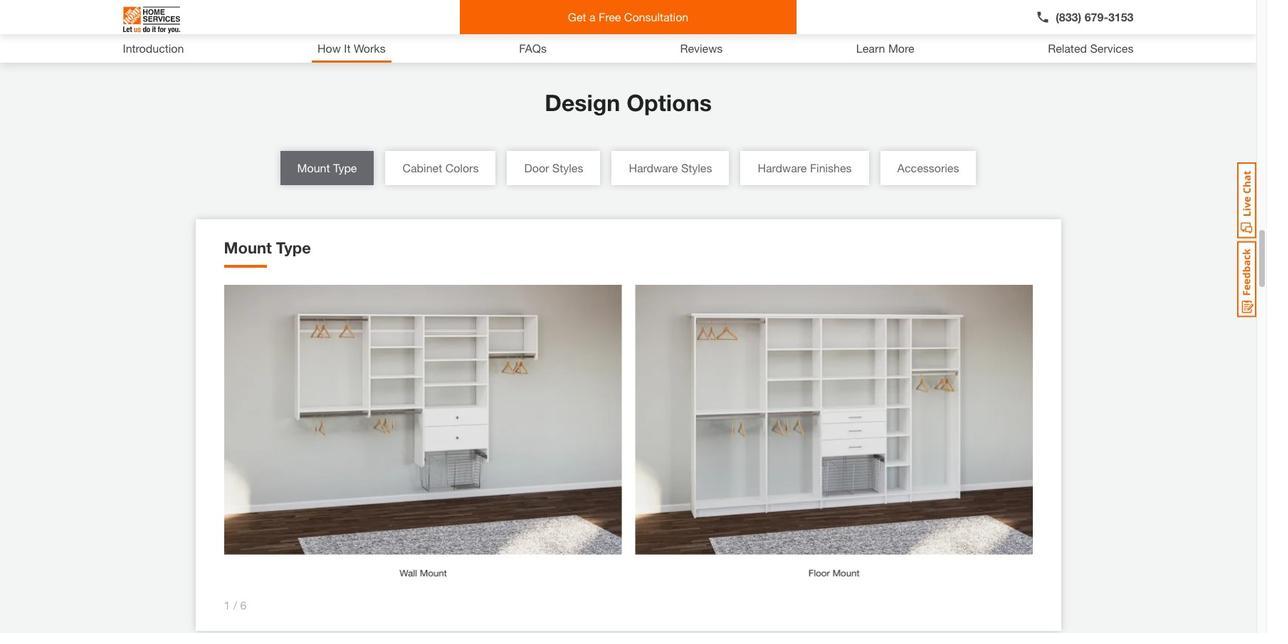Task type: vqa. For each thing, say whether or not it's contained in the screenshot.
fourth per from right
no



Task type: locate. For each thing, give the bounding box(es) containing it.
cabinet colors button
[[386, 151, 496, 185]]

0 horizontal spatial type
[[276, 239, 311, 257]]

type inside mount type button
[[333, 161, 357, 175]]

services
[[1091, 41, 1134, 55]]

get
[[568, 10, 586, 23]]

accessories
[[898, 161, 960, 175]]

hardware down options
[[629, 161, 678, 175]]

hardware inside button
[[758, 161, 807, 175]]

0 horizontal spatial styles
[[552, 161, 584, 175]]

mount type
[[297, 161, 357, 175], [224, 239, 311, 257]]

how it works
[[318, 41, 386, 55]]

get a free consultation
[[568, 10, 689, 23]]

1 / 6
[[224, 598, 247, 612]]

hardware for hardware styles
[[629, 161, 678, 175]]

learn more
[[857, 41, 915, 55]]

1 horizontal spatial mount
[[297, 161, 330, 175]]

get a free consultation button
[[460, 0, 797, 34]]

0 vertical spatial mount
[[297, 161, 330, 175]]

1 hardware from the left
[[629, 161, 678, 175]]

styles right door
[[552, 161, 584, 175]]

design
[[545, 89, 620, 116]]

hardware
[[629, 161, 678, 175], [758, 161, 807, 175]]

hardware inside "button"
[[629, 161, 678, 175]]

hardware styles button
[[612, 151, 730, 185]]

mount inside mount type button
[[297, 161, 330, 175]]

do it for you logo image
[[123, 1, 180, 39]]

infopod - mount type - image image
[[224, 285, 1033, 580]]

1 horizontal spatial styles
[[681, 161, 712, 175]]

styles down options
[[681, 161, 712, 175]]

2 hardware from the left
[[758, 161, 807, 175]]

2 styles from the left
[[681, 161, 712, 175]]

more
[[889, 41, 915, 55]]

0 vertical spatial mount type
[[297, 161, 357, 175]]

cabinet
[[403, 161, 442, 175]]

/
[[233, 598, 237, 612]]

styles inside button
[[552, 161, 584, 175]]

finishes
[[810, 161, 852, 175]]

0 vertical spatial type
[[333, 161, 357, 175]]

styles
[[552, 161, 584, 175], [681, 161, 712, 175]]

hardware left finishes
[[758, 161, 807, 175]]

learn
[[857, 41, 885, 55]]

1 styles from the left
[[552, 161, 584, 175]]

1 vertical spatial mount
[[224, 239, 272, 257]]

introduction
[[123, 41, 184, 55]]

0 horizontal spatial hardware
[[629, 161, 678, 175]]

mount
[[297, 161, 330, 175], [224, 239, 272, 257]]

cabinet colors
[[403, 161, 479, 175]]

door styles button
[[507, 151, 601, 185]]

(833) 679-3153 link
[[1036, 9, 1134, 26]]

reviews
[[680, 41, 723, 55]]

colors
[[446, 161, 479, 175]]

1 horizontal spatial type
[[333, 161, 357, 175]]

1 horizontal spatial hardware
[[758, 161, 807, 175]]

type
[[333, 161, 357, 175], [276, 239, 311, 257]]

styles inside "button"
[[681, 161, 712, 175]]

faqs
[[519, 41, 547, 55]]



Task type: describe. For each thing, give the bounding box(es) containing it.
accessories button
[[881, 151, 977, 185]]

related services
[[1048, 41, 1134, 55]]

679-
[[1085, 10, 1109, 23]]

hardware styles
[[629, 161, 712, 175]]

1 vertical spatial mount type
[[224, 239, 311, 257]]

1
[[224, 598, 230, 612]]

styles for hardware styles
[[681, 161, 712, 175]]

hardware finishes button
[[741, 151, 869, 185]]

door
[[524, 161, 549, 175]]

(833) 679-3153
[[1056, 10, 1134, 23]]

consultation
[[624, 10, 689, 23]]

design options
[[545, 89, 712, 116]]

free
[[599, 10, 621, 23]]

door styles
[[524, 161, 584, 175]]

options
[[627, 89, 712, 116]]

hardware for hardware finishes
[[758, 161, 807, 175]]

a
[[590, 10, 596, 23]]

how
[[318, 41, 341, 55]]

works
[[354, 41, 386, 55]]

styles for door styles
[[552, 161, 584, 175]]

6
[[240, 598, 247, 612]]

it
[[344, 41, 351, 55]]

3153
[[1109, 10, 1134, 23]]

0 horizontal spatial mount
[[224, 239, 272, 257]]

hardware finishes
[[758, 161, 852, 175]]

feedback link image
[[1238, 241, 1257, 318]]

live chat image
[[1238, 162, 1257, 239]]

mount type inside mount type button
[[297, 161, 357, 175]]

related
[[1048, 41, 1087, 55]]

mount type button
[[280, 151, 374, 185]]

1 vertical spatial type
[[276, 239, 311, 257]]

(833)
[[1056, 10, 1082, 23]]



